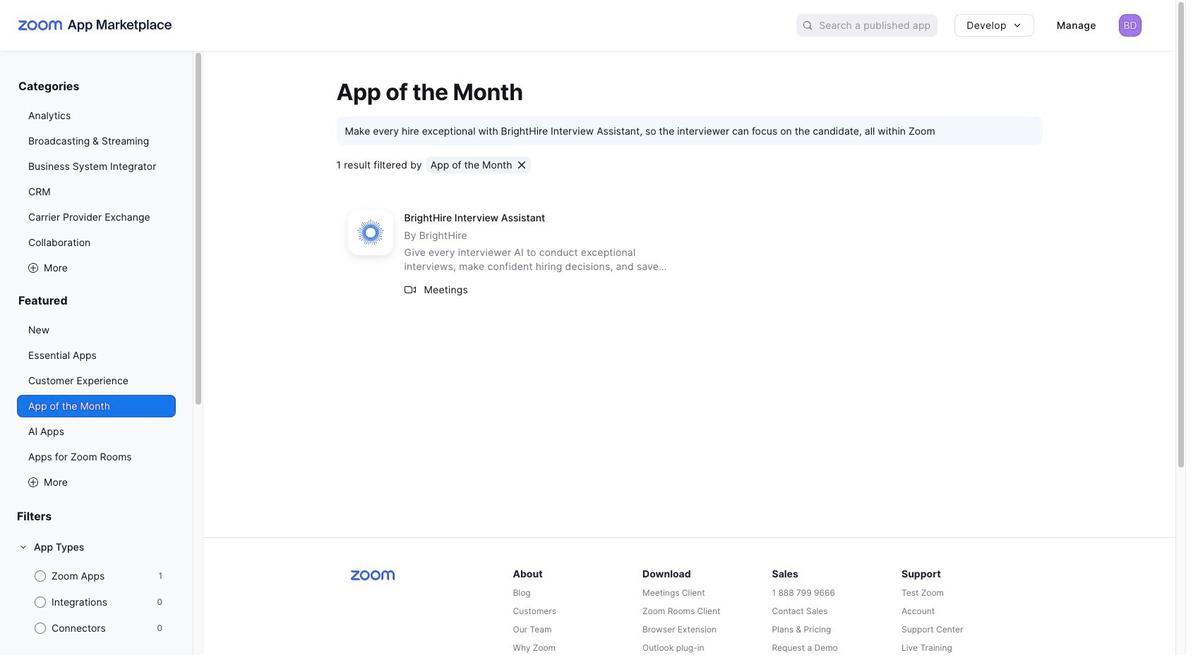 Task type: locate. For each thing, give the bounding box(es) containing it.
banner
[[0, 0, 1176, 51]]



Task type: vqa. For each thing, say whether or not it's contained in the screenshot.
the 'Search' text field on the right top of page
yes



Task type: describe. For each thing, give the bounding box(es) containing it.
search a published app element
[[797, 14, 938, 37]]

current user is barb dwyer element
[[1119, 14, 1142, 37]]

Search text field
[[819, 15, 938, 36]]



